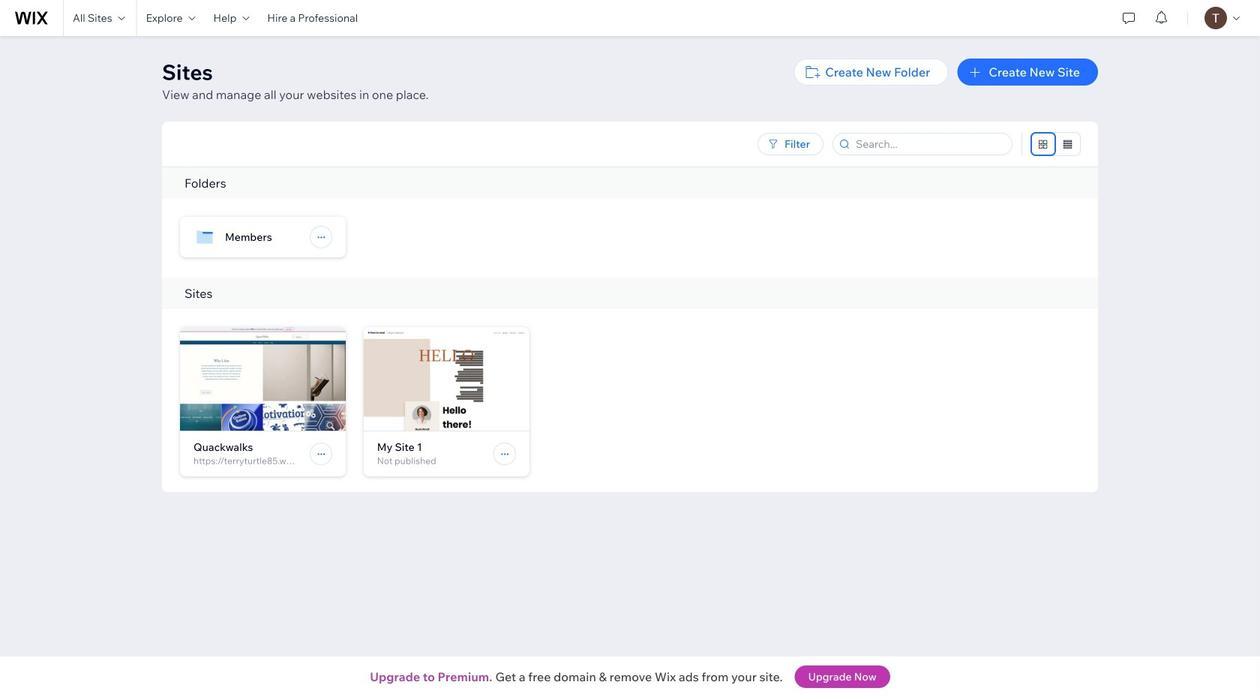 Task type: describe. For each thing, give the bounding box(es) containing it.
quackwalks image
[[180, 327, 346, 431]]

2 list from the top
[[180, 327, 1099, 492]]

1 list from the top
[[180, 217, 1099, 278]]



Task type: vqa. For each thing, say whether or not it's contained in the screenshot.
first list from the bottom of the page
yes



Task type: locate. For each thing, give the bounding box(es) containing it.
0 vertical spatial list
[[180, 217, 1099, 278]]

list
[[180, 217, 1099, 278], [180, 327, 1099, 492]]

1 vertical spatial list
[[180, 327, 1099, 492]]

Search... field
[[852, 134, 1008, 155]]

my site 1 image
[[364, 327, 530, 431]]



